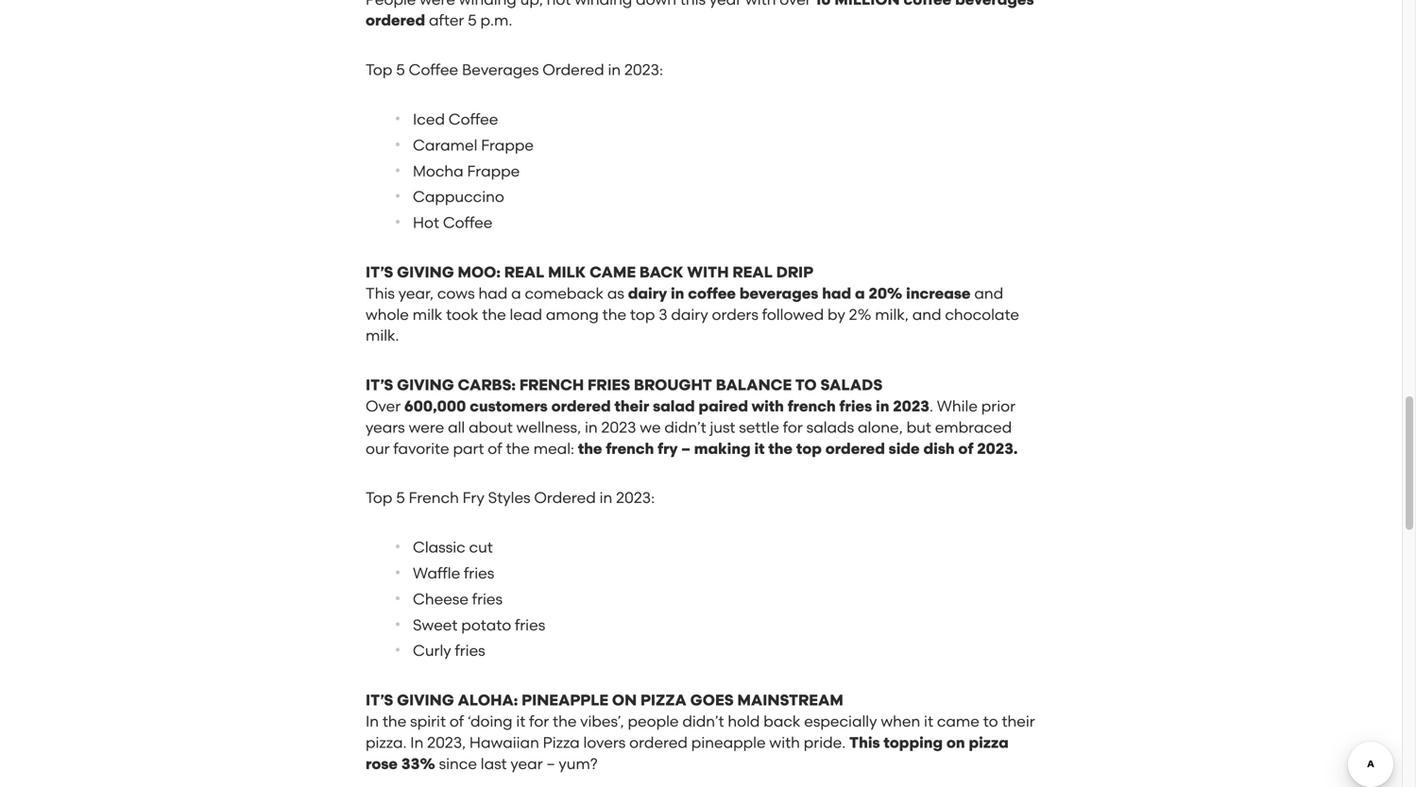 Task type: describe. For each thing, give the bounding box(es) containing it.
while
[[937, 398, 978, 416]]

2 had from the left
[[822, 285, 851, 303]]

hawaiian
[[469, 734, 539, 752]]

didn't inside it's giving aloha: pineapple on pizza goes mainstream in the spirit of 'doing it for the vibes', people didn't hold back especially when it came to their pizza. in 2023, hawaiian pizza lovers ordered pineapple with pride.
[[682, 713, 724, 731]]

milk
[[413, 306, 442, 324]]

fry
[[463, 490, 484, 507]]

back
[[764, 713, 801, 731]]

lead
[[510, 306, 542, 324]]

the inside . while prior years were all about wellness, in 2023 we didn't just settle for salads alone, but embraced our favorite part of the meal:
[[506, 440, 530, 458]]

over
[[366, 398, 401, 416]]

1 vertical spatial ordered
[[534, 490, 596, 507]]

iced
[[413, 111, 445, 128]]

french
[[409, 490, 459, 507]]

fries inside it's giving carbs: french fries brought balance to salads over 600,000 customers ordered their salad paired with french fries in 2023
[[839, 398, 872, 416]]

came
[[937, 713, 980, 731]]

people
[[628, 713, 679, 731]]

ordered down salads
[[825, 440, 885, 458]]

giving for this
[[397, 264, 454, 282]]

salads
[[806, 419, 854, 437]]

2 vertical spatial coffee
[[443, 214, 493, 232]]

1 had from the left
[[478, 285, 508, 303]]

this topping on pizza rose 33%
[[366, 734, 1009, 773]]

just
[[710, 419, 735, 437]]

goes
[[690, 692, 734, 710]]

pizza
[[969, 734, 1009, 752]]

pride.
[[804, 734, 846, 752]]

since last year – yum?
[[439, 756, 598, 773]]

french inside it's giving carbs: french fries brought balance to salads over 600,000 customers ordered their salad paired with french fries in 2023
[[788, 398, 836, 416]]

for for salads
[[783, 419, 803, 437]]

0 vertical spatial ordered
[[543, 61, 604, 79]]

pineapple
[[691, 734, 766, 752]]

sweet
[[413, 617, 458, 635]]

1 vertical spatial in
[[410, 734, 424, 752]]

2 horizontal spatial it
[[924, 713, 933, 731]]

2%
[[849, 306, 871, 324]]

2023,
[[427, 734, 466, 752]]

alone,
[[858, 419, 903, 437]]

5 for p.m.
[[468, 12, 477, 29]]

the down the pineapple
[[553, 713, 577, 731]]

but
[[906, 419, 931, 437]]

2 a from the left
[[855, 285, 865, 303]]

when
[[881, 713, 920, 731]]

1 vertical spatial coffee
[[449, 111, 498, 128]]

side
[[889, 440, 920, 458]]

5 for coffee
[[396, 61, 405, 79]]

among
[[546, 306, 599, 324]]

drip
[[776, 264, 813, 282]]

fries
[[588, 377, 630, 395]]

settle
[[739, 419, 779, 437]]

the french fry – making it the top ordered side dish of 2023.
[[578, 440, 1021, 458]]

salad
[[653, 398, 695, 416]]

giving for 600,000
[[397, 377, 454, 395]]

dairy inside it's giving moo: real milk came back with real drip this year, cows had a comeback as dairy in coffee beverages had a 20% increase
[[628, 285, 667, 303]]

1 real from the left
[[504, 264, 544, 282]]

and whole milk took the lead among the top 3 dairy orders followed by 2% milk, and chocolate milk.
[[366, 285, 1019, 345]]

after
[[429, 12, 464, 29]]

curly
[[413, 643, 451, 661]]

p.m.
[[480, 12, 512, 29]]

in inside . while prior years were all about wellness, in 2023 we didn't just settle for salads alone, but embraced our favorite part of the meal:
[[585, 419, 598, 437]]

spirit
[[410, 713, 446, 731]]

0 vertical spatial coffee
[[409, 61, 458, 79]]

it's for it's giving carbs: french fries brought balance to salads over 600,000 customers ordered their salad paired with french fries in 2023
[[366, 377, 393, 395]]

were
[[409, 419, 444, 437]]

didn't inside . while prior years were all about wellness, in 2023 we didn't just settle for salads alone, but embraced our favorite part of the meal:
[[664, 419, 706, 437]]

0 vertical spatial and
[[974, 285, 1003, 303]]

with
[[687, 264, 729, 282]]

top 5 coffee beverages ordered in 2023:
[[366, 61, 663, 79]]

potato
[[461, 617, 511, 635]]

top inside and whole milk took the lead among the top 3 dairy orders followed by 2% milk, and chocolate milk.
[[630, 306, 655, 324]]

with inside it's giving carbs: french fries brought balance to salads over 600,000 customers ordered their salad paired with french fries in 2023
[[752, 398, 784, 416]]

hot
[[413, 214, 439, 232]]

of inside . while prior years were all about wellness, in 2023 we didn't just settle for salads alone, but embraced our favorite part of the meal:
[[488, 440, 502, 458]]

coffee inside 10 million coffee beverages ordered
[[904, 0, 952, 8]]

20%
[[869, 285, 902, 303]]

ordered inside it's giving aloha: pineapple on pizza goes mainstream in the spirit of 'doing it for the vibes', people didn't hold back especially when it came to their pizza. in 2023, hawaiian pizza lovers ordered pineapple with pride.
[[629, 734, 688, 752]]

milk,
[[875, 306, 909, 324]]

year
[[511, 756, 543, 773]]

salads
[[820, 377, 883, 395]]

to
[[795, 377, 817, 395]]

fries right potato
[[515, 617, 545, 635]]

lovers
[[583, 734, 626, 752]]

increase
[[906, 285, 971, 303]]

million
[[834, 0, 900, 8]]

especially
[[804, 713, 877, 731]]

milk.
[[366, 327, 399, 345]]

with inside it's giving aloha: pineapple on pizza goes mainstream in the spirit of 'doing it for the vibes', people didn't hold back especially when it came to their pizza. in 2023, hawaiian pizza lovers ordered pineapple with pride.
[[769, 734, 800, 752]]

to
[[983, 713, 998, 731]]

favorite
[[393, 440, 449, 458]]

. while prior years were all about wellness, in 2023 we didn't just settle for salads alone, but embraced our favorite part of the meal:
[[366, 398, 1016, 458]]

mocha
[[413, 162, 464, 180]]

pineapple
[[522, 692, 608, 710]]

waffle
[[413, 565, 460, 583]]

– for yum?
[[546, 756, 555, 773]]

moo:
[[458, 264, 501, 282]]

chocolate
[[945, 306, 1019, 324]]

2023.
[[977, 440, 1018, 458]]

since
[[439, 756, 477, 773]]

beverages inside 10 million coffee beverages ordered
[[955, 0, 1034, 8]]

it's for it's giving moo: real milk came back with real drip this year, cows had a comeback as dairy in coffee beverages had a 20% increase
[[366, 264, 393, 282]]

last
[[481, 756, 507, 773]]

about
[[469, 419, 513, 437]]

on
[[612, 692, 637, 710]]

dairy inside and whole milk took the lead among the top 3 dairy orders followed by 2% milk, and chocolate milk.
[[671, 306, 708, 324]]

their inside it's giving aloha: pineapple on pizza goes mainstream in the spirit of 'doing it for the vibes', people didn't hold back especially when it came to their pizza. in 2023, hawaiian pizza lovers ordered pineapple with pride.
[[1002, 713, 1035, 731]]

followed
[[762, 306, 824, 324]]

3
[[659, 306, 667, 324]]

0 vertical spatial in
[[366, 713, 379, 731]]

whole
[[366, 306, 409, 324]]

33%
[[401, 756, 435, 773]]



Task type: locate. For each thing, give the bounding box(es) containing it.
fries up potato
[[472, 591, 503, 609]]

of down "embraced"
[[958, 440, 973, 458]]

of down 'about'
[[488, 440, 502, 458]]

the up pizza.
[[382, 713, 406, 731]]

1 vertical spatial 2023:
[[616, 490, 655, 507]]

giving up spirit
[[397, 692, 454, 710]]

prior
[[981, 398, 1016, 416]]

making
[[694, 440, 751, 458]]

ordered down fries
[[551, 398, 611, 416]]

cows
[[437, 285, 475, 303]]

it up hawaiian
[[516, 713, 526, 731]]

of inside it's giving aloha: pineapple on pizza goes mainstream in the spirit of 'doing it for the vibes', people didn't hold back especially when it came to their pizza. in 2023, hawaiian pizza lovers ordered pineapple with pride.
[[450, 713, 464, 731]]

beverages
[[462, 61, 539, 79]]

0 vertical spatial beverages
[[955, 0, 1034, 8]]

their up we
[[615, 398, 649, 416]]

0 horizontal spatial coffee
[[688, 285, 736, 303]]

1 horizontal spatial top
[[796, 440, 822, 458]]

it's inside it's giving moo: real milk came back with real drip this year, cows had a comeback as dairy in coffee beverages had a 20% increase
[[366, 264, 393, 282]]

0 vertical spatial frappe
[[481, 136, 534, 154]]

french
[[519, 377, 584, 395]]

ordered down people
[[629, 734, 688, 752]]

0 horizontal spatial this
[[366, 285, 395, 303]]

1 horizontal spatial a
[[855, 285, 865, 303]]

1 vertical spatial and
[[912, 306, 941, 324]]

1 vertical spatial with
[[769, 734, 800, 752]]

0 vertical spatial dairy
[[628, 285, 667, 303]]

it
[[754, 440, 765, 458], [516, 713, 526, 731], [924, 713, 933, 731]]

part
[[453, 440, 484, 458]]

1 vertical spatial french
[[606, 440, 654, 458]]

1 horizontal spatial –
[[681, 440, 690, 458]]

frappe
[[481, 136, 534, 154], [467, 162, 520, 180]]

french
[[788, 398, 836, 416], [606, 440, 654, 458]]

our
[[366, 440, 390, 458]]

ordered inside it's giving carbs: french fries brought balance to salads over 600,000 customers ordered their salad paired with french fries in 2023
[[551, 398, 611, 416]]

1 horizontal spatial dairy
[[671, 306, 708, 324]]

frappe right caramel
[[481, 136, 534, 154]]

the right the took
[[482, 306, 506, 324]]

0 vertical spatial giving
[[397, 264, 454, 282]]

0 vertical spatial 5
[[468, 12, 477, 29]]

– right 'fry'
[[681, 440, 690, 458]]

topping
[[884, 734, 943, 752]]

2023 inside . while prior years were all about wellness, in 2023 we didn't just settle for salads alone, but embraced our favorite part of the meal:
[[601, 419, 636, 437]]

it's up pizza.
[[366, 692, 393, 710]]

frappe up cappuccino
[[467, 162, 520, 180]]

0 horizontal spatial dairy
[[628, 285, 667, 303]]

fries
[[839, 398, 872, 416], [464, 565, 494, 583], [472, 591, 503, 609], [515, 617, 545, 635], [455, 643, 485, 661]]

1 vertical spatial dairy
[[671, 306, 708, 324]]

coffee inside it's giving moo: real milk came back with real drip this year, cows had a comeback as dairy in coffee beverages had a 20% increase
[[688, 285, 736, 303]]

balance
[[716, 377, 792, 395]]

in
[[608, 61, 621, 79], [671, 285, 684, 303], [876, 398, 889, 416], [585, 419, 598, 437], [600, 490, 612, 507]]

this inside this topping on pizza rose 33%
[[849, 734, 880, 752]]

it's up over
[[366, 377, 393, 395]]

2023 up but
[[893, 398, 930, 416]]

0 vertical spatial this
[[366, 285, 395, 303]]

giving
[[397, 264, 454, 282], [397, 377, 454, 395], [397, 692, 454, 710]]

1 vertical spatial 2023
[[601, 419, 636, 437]]

pizza
[[543, 734, 580, 752]]

a up 2%
[[855, 285, 865, 303]]

0 horizontal spatial 2023
[[601, 419, 636, 437]]

comeback
[[525, 285, 604, 303]]

0 horizontal spatial their
[[615, 398, 649, 416]]

2 top from the top
[[366, 490, 392, 507]]

top
[[630, 306, 655, 324], [796, 440, 822, 458]]

fry
[[658, 440, 678, 458]]

dairy right '3'
[[671, 306, 708, 324]]

coffee right million
[[904, 0, 952, 8]]

this up whole
[[366, 285, 395, 303]]

had up 'by'
[[822, 285, 851, 303]]

ordered inside 10 million coffee beverages ordered
[[366, 12, 425, 29]]

had
[[478, 285, 508, 303], [822, 285, 851, 303]]

and down increase
[[912, 306, 941, 324]]

carbs:
[[458, 377, 516, 395]]

0 horizontal spatial french
[[606, 440, 654, 458]]

as
[[607, 285, 624, 303]]

3 it's from the top
[[366, 692, 393, 710]]

0 horizontal spatial real
[[504, 264, 544, 282]]

for up pizza
[[529, 713, 549, 731]]

customers
[[470, 398, 548, 416]]

2 vertical spatial 5
[[396, 490, 405, 507]]

– for making
[[681, 440, 690, 458]]

1 vertical spatial top
[[796, 440, 822, 458]]

rose
[[366, 756, 398, 773]]

1 vertical spatial it's
[[366, 377, 393, 395]]

0 vertical spatial didn't
[[664, 419, 706, 437]]

real
[[504, 264, 544, 282], [732, 264, 773, 282]]

ordered left after
[[366, 12, 425, 29]]

1 it's from the top
[[366, 264, 393, 282]]

2 vertical spatial giving
[[397, 692, 454, 710]]

this inside it's giving moo: real milk came back with real drip this year, cows had a comeback as dairy in coffee beverages had a 20% increase
[[366, 285, 395, 303]]

and up chocolate on the right
[[974, 285, 1003, 303]]

the right meal:
[[578, 440, 602, 458]]

1 a from the left
[[511, 285, 521, 303]]

0 vertical spatial top
[[630, 306, 655, 324]]

0 vertical spatial 2023
[[893, 398, 930, 416]]

ordered down meal:
[[534, 490, 596, 507]]

1 vertical spatial top
[[366, 490, 392, 507]]

1 vertical spatial 5
[[396, 61, 405, 79]]

with
[[752, 398, 784, 416], [769, 734, 800, 752]]

with down 'back'
[[769, 734, 800, 752]]

didn't down salad
[[664, 419, 706, 437]]

0 horizontal spatial had
[[478, 285, 508, 303]]

wellness,
[[516, 419, 581, 437]]

coffee down cappuccino
[[443, 214, 493, 232]]

of up 2023,
[[450, 713, 464, 731]]

coffee
[[904, 0, 952, 8], [688, 285, 736, 303]]

giving for spirit
[[397, 692, 454, 710]]

2023 inside it's giving carbs: french fries brought balance to salads over 600,000 customers ordered their salad paired with french fries in 2023
[[893, 398, 930, 416]]

600,000
[[404, 398, 466, 416]]

0 horizontal spatial in
[[366, 713, 379, 731]]

0 vertical spatial 2023:
[[624, 61, 663, 79]]

real up 'lead'
[[504, 264, 544, 282]]

ordered right beverages
[[543, 61, 604, 79]]

it's giving carbs: french fries brought balance to salads over 600,000 customers ordered their salad paired with french fries in 2023
[[366, 377, 930, 416]]

it down settle
[[754, 440, 765, 458]]

the down as
[[602, 306, 626, 324]]

beverages inside it's giving moo: real milk came back with real drip this year, cows had a comeback as dairy in coffee beverages had a 20% increase
[[740, 285, 818, 303]]

a up 'lead'
[[511, 285, 521, 303]]

1 horizontal spatial in
[[410, 734, 424, 752]]

5 for french
[[396, 490, 405, 507]]

10
[[815, 0, 831, 8]]

1 horizontal spatial french
[[788, 398, 836, 416]]

1 horizontal spatial 2023
[[893, 398, 930, 416]]

1 horizontal spatial of
[[488, 440, 502, 458]]

2 it's from the top
[[366, 377, 393, 395]]

giving inside it's giving aloha: pineapple on pizza goes mainstream in the spirit of 'doing it for the vibes', people didn't hold back especially when it came to their pizza. in 2023, hawaiian pizza lovers ordered pineapple with pride.
[[397, 692, 454, 710]]

coffee up caramel
[[449, 111, 498, 128]]

top
[[366, 61, 392, 79], [366, 490, 392, 507]]

in inside it's giving carbs: french fries brought balance to salads over 600,000 customers ordered their salad paired with french fries in 2023
[[876, 398, 889, 416]]

0 horizontal spatial top
[[630, 306, 655, 324]]

their right to
[[1002, 713, 1035, 731]]

0 horizontal spatial –
[[546, 756, 555, 773]]

it up "topping"
[[924, 713, 933, 731]]

by
[[828, 306, 845, 324]]

year,
[[398, 285, 434, 303]]

cut
[[469, 539, 493, 557]]

'doing
[[468, 713, 513, 731]]

1 horizontal spatial this
[[849, 734, 880, 752]]

0 vertical spatial –
[[681, 440, 690, 458]]

in inside it's giving moo: real milk came back with real drip this year, cows had a comeback as dairy in coffee beverages had a 20% increase
[[671, 285, 684, 303]]

1 giving from the top
[[397, 264, 454, 282]]

giving inside it's giving moo: real milk came back with real drip this year, cows had a comeback as dairy in coffee beverages had a 20% increase
[[397, 264, 454, 282]]

mainstream
[[737, 692, 843, 710]]

0 horizontal spatial for
[[529, 713, 549, 731]]

2023: down we
[[616, 490, 655, 507]]

orders
[[712, 306, 758, 324]]

years
[[366, 419, 405, 437]]

1 vertical spatial their
[[1002, 713, 1035, 731]]

in up pizza.
[[366, 713, 379, 731]]

it's giving moo: real milk came back with real drip this year, cows had a comeback as dairy in coffee beverages had a 20% increase
[[366, 264, 971, 303]]

of for the french fry – making it the top ordered side dish of 2023.
[[958, 440, 973, 458]]

dairy
[[628, 285, 667, 303], [671, 306, 708, 324]]

2 vertical spatial it's
[[366, 692, 393, 710]]

3 giving from the top
[[397, 692, 454, 710]]

1 horizontal spatial it
[[754, 440, 765, 458]]

2 horizontal spatial of
[[958, 440, 973, 458]]

0 horizontal spatial it
[[516, 713, 526, 731]]

1 vertical spatial didn't
[[682, 713, 724, 731]]

beverages
[[955, 0, 1034, 8], [740, 285, 818, 303]]

1 horizontal spatial had
[[822, 285, 851, 303]]

after 5 p.m.
[[425, 12, 516, 29]]

the down 'about'
[[506, 440, 530, 458]]

top for top 5 french fry styles ordered in 2023:
[[366, 490, 392, 507]]

1 vertical spatial beverages
[[740, 285, 818, 303]]

had down moo: on the top of the page
[[478, 285, 508, 303]]

it's inside it's giving aloha: pineapple on pizza goes mainstream in the spirit of 'doing it for the vibes', people didn't hold back especially when it came to their pizza. in 2023, hawaiian pizza lovers ordered pineapple with pride.
[[366, 692, 393, 710]]

– down pizza
[[546, 756, 555, 773]]

0 horizontal spatial beverages
[[740, 285, 818, 303]]

didn't down the 'goes' at the bottom of page
[[682, 713, 724, 731]]

1 vertical spatial giving
[[397, 377, 454, 395]]

vibes',
[[580, 713, 624, 731]]

1 horizontal spatial coffee
[[904, 0, 952, 8]]

it's inside it's giving carbs: french fries brought balance to salads over 600,000 customers ordered their salad paired with french fries in 2023
[[366, 377, 393, 395]]

0 horizontal spatial and
[[912, 306, 941, 324]]

fries down salads
[[839, 398, 872, 416]]

meal:
[[533, 440, 574, 458]]

and
[[974, 285, 1003, 303], [912, 306, 941, 324]]

1 vertical spatial coffee
[[688, 285, 736, 303]]

it's
[[366, 264, 393, 282], [366, 377, 393, 395], [366, 692, 393, 710]]

0 horizontal spatial of
[[450, 713, 464, 731]]

in up "33%" in the left of the page
[[410, 734, 424, 752]]

of for it's giving aloha: pineapple on pizza goes mainstream in the spirit of 'doing it for the vibes', people didn't hold back especially when it came to their pizza. in 2023, hawaiian pizza lovers ordered pineapple with pride.
[[450, 713, 464, 731]]

it's for it's giving aloha: pineapple on pizza goes mainstream in the spirit of 'doing it for the vibes', people didn't hold back especially when it came to their pizza. in 2023, hawaiian pizza lovers ordered pineapple with pride.
[[366, 692, 393, 710]]

0 vertical spatial their
[[615, 398, 649, 416]]

1 vertical spatial –
[[546, 756, 555, 773]]

top left '3'
[[630, 306, 655, 324]]

aloha:
[[458, 692, 518, 710]]

2023 left we
[[601, 419, 636, 437]]

styles
[[488, 490, 531, 507]]

for inside . while prior years were all about wellness, in 2023 we didn't just settle for salads alone, but embraced our favorite part of the meal:
[[783, 419, 803, 437]]

this down especially
[[849, 734, 880, 752]]

hold
[[728, 713, 760, 731]]

french down to
[[788, 398, 836, 416]]

classic
[[413, 539, 465, 557]]

it's giving aloha: pineapple on pizza goes mainstream in the spirit of 'doing it for the vibes', people didn't hold back especially when it came to their pizza. in 2023, hawaiian pizza lovers ordered pineapple with pride.
[[366, 692, 1035, 752]]

1 vertical spatial frappe
[[467, 162, 520, 180]]

1 horizontal spatial real
[[732, 264, 773, 282]]

their inside it's giving carbs: french fries brought balance to salads over 600,000 customers ordered their salad paired with french fries in 2023
[[615, 398, 649, 416]]

fries down potato
[[455, 643, 485, 661]]

dairy down back
[[628, 285, 667, 303]]

for inside it's giving aloha: pineapple on pizza goes mainstream in the spirit of 'doing it for the vibes', people didn't hold back especially when it came to their pizza. in 2023, hawaiian pizza lovers ordered pineapple with pride.
[[529, 713, 549, 731]]

0 horizontal spatial a
[[511, 285, 521, 303]]

2023: down 10 million coffee beverages ordered
[[624, 61, 663, 79]]

took
[[446, 306, 478, 324]]

0 vertical spatial it's
[[366, 264, 393, 282]]

fries down cut at the left of page
[[464, 565, 494, 583]]

2 giving from the top
[[397, 377, 454, 395]]

classic cut waffle fries cheese fries sweet potato fries curly fries
[[413, 539, 545, 661]]

0 vertical spatial with
[[752, 398, 784, 416]]

with up settle
[[752, 398, 784, 416]]

the down settle
[[768, 440, 793, 458]]

0 vertical spatial french
[[788, 398, 836, 416]]

french down we
[[606, 440, 654, 458]]

.
[[930, 398, 933, 416]]

back
[[639, 264, 684, 282]]

all
[[448, 419, 465, 437]]

their
[[615, 398, 649, 416], [1002, 713, 1035, 731]]

cappuccino
[[413, 188, 504, 206]]

top for top 5 coffee beverages ordered in 2023:
[[366, 61, 392, 79]]

2 real from the left
[[732, 264, 773, 282]]

0 vertical spatial for
[[783, 419, 803, 437]]

1 vertical spatial for
[[529, 713, 549, 731]]

came
[[590, 264, 636, 282]]

2023:
[[624, 61, 663, 79], [616, 490, 655, 507]]

embraced
[[935, 419, 1012, 437]]

1 vertical spatial this
[[849, 734, 880, 752]]

it's up whole
[[366, 264, 393, 282]]

1 horizontal spatial beverages
[[955, 0, 1034, 8]]

1 top from the top
[[366, 61, 392, 79]]

real left drip
[[732, 264, 773, 282]]

giving inside it's giving carbs: french fries brought balance to salads over 600,000 customers ordered their salad paired with french fries in 2023
[[397, 377, 454, 395]]

iced coffee caramel frappe mocha frappe cappuccino hot coffee
[[413, 111, 534, 232]]

top down salads
[[796, 440, 822, 458]]

1 horizontal spatial for
[[783, 419, 803, 437]]

1 horizontal spatial their
[[1002, 713, 1035, 731]]

1 horizontal spatial and
[[974, 285, 1003, 303]]

0 vertical spatial top
[[366, 61, 392, 79]]

coffee down with
[[688, 285, 736, 303]]

milk
[[548, 264, 586, 282]]

0 vertical spatial coffee
[[904, 0, 952, 8]]

giving up 600,000
[[397, 377, 454, 395]]

giving up year,
[[397, 264, 454, 282]]

for up the french fry – making it the top ordered side dish of 2023.
[[783, 419, 803, 437]]

coffee up iced
[[409, 61, 458, 79]]

for for the
[[529, 713, 549, 731]]



Task type: vqa. For each thing, say whether or not it's contained in the screenshot.
earn.
no



